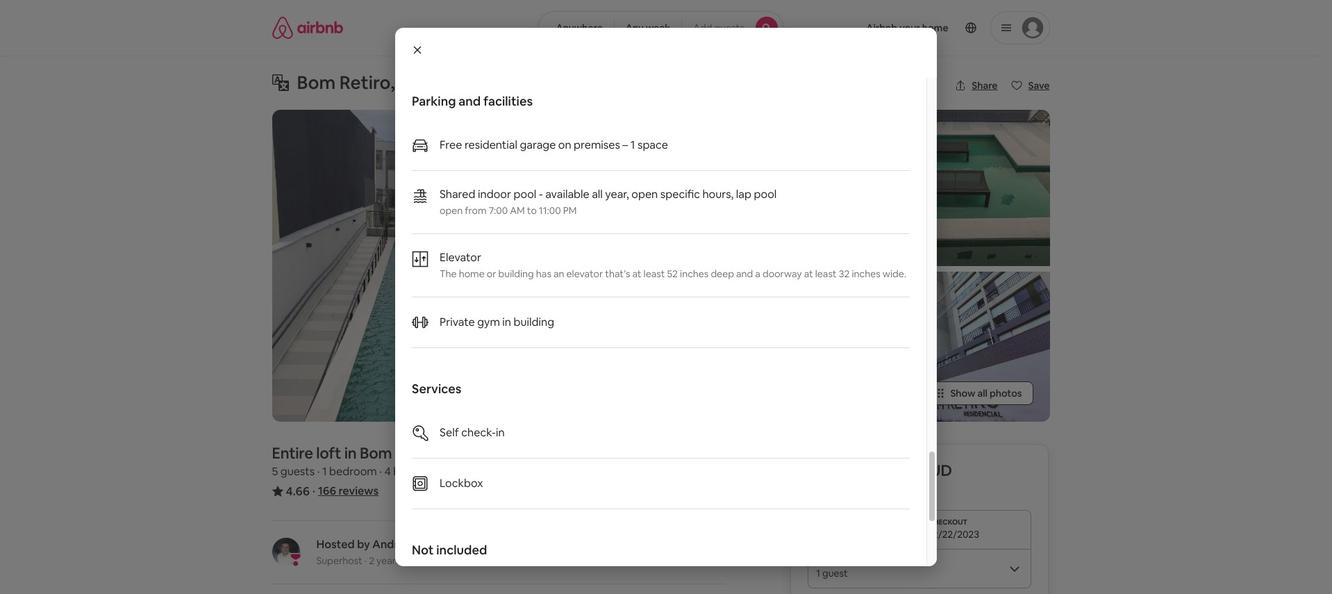 Task type: vqa. For each thing, say whether or not it's contained in the screenshot.
1 the miles
no



Task type: describe. For each thing, give the bounding box(es) containing it.
· right beds
[[421, 464, 424, 479]]

52
[[667, 268, 678, 280]]

lockbox
[[440, 476, 483, 491]]

beds
[[393, 464, 419, 479]]

elevator
[[440, 250, 481, 265]]

guests inside entire loft in bom retiro, brazil 5 guests · 1 bedroom · 4 beds · 1 bath
[[281, 464, 315, 479]]

show all photos
[[951, 387, 1022, 400]]

has
[[536, 268, 552, 280]]

private gym in building
[[440, 315, 555, 329]]

indoor
[[478, 187, 511, 201]]

1 least from the left
[[644, 268, 665, 280]]

4
[[385, 464, 391, 479]]

1 inside list
[[631, 138, 635, 152]]

bom retiro, expo center norte, allianz stadium.
[[297, 71, 702, 94]]

sofá bi cama, acomoda duas pessoas. image
[[667, 271, 856, 422]]

-
[[539, 187, 543, 201]]

1 pool from the left
[[514, 187, 537, 201]]

expo
[[399, 71, 442, 94]]

32
[[839, 268, 850, 280]]

· inside 4.66 · 166 reviews
[[313, 484, 315, 498]]

add
[[694, 22, 712, 34]]

retiro, inside entire loft in bom retiro, brazil 5 guests · 1 bedroom · 4 beds · 1 bath
[[395, 443, 441, 463]]

photos
[[990, 387, 1022, 400]]

share
[[972, 79, 998, 92]]

andré
[[373, 537, 405, 552]]

to
[[527, 204, 537, 217]]

12/22/2023 button
[[808, 510, 1032, 549]]

· down loft
[[317, 464, 320, 479]]

0 vertical spatial bom
[[297, 71, 336, 94]]

0 vertical spatial retiro,
[[340, 71, 395, 94]]

piscina. image
[[667, 110, 856, 266]]

bath
[[433, 464, 457, 479]]

· left 4
[[380, 464, 382, 479]]

from
[[465, 204, 487, 217]]

list for services
[[412, 408, 910, 509]]

5
[[272, 464, 278, 479]]

week
[[646, 22, 671, 34]]

brazil
[[444, 443, 482, 463]]

12/22/2023
[[929, 528, 980, 541]]

show
[[951, 387, 976, 400]]

in for gym
[[503, 315, 511, 329]]

specific
[[661, 187, 700, 201]]

4.66 · 166 reviews
[[286, 484, 379, 499]]

garage
[[520, 138, 556, 152]]

premises
[[574, 138, 620, 152]]

elevator the home or building has an elevator that's at least 52 inches deep and a doorway at least 32 inches wide.
[[440, 250, 907, 280]]

0 horizontal spatial and
[[459, 93, 481, 109]]

host profile picture image
[[272, 538, 300, 566]]

· inside hosted by andré superhost · 2 years hosting
[[365, 554, 367, 567]]

166 reviews link
[[318, 484, 379, 498]]

self
[[440, 425, 459, 440]]

save
[[1029, 79, 1050, 92]]

loft
[[316, 443, 341, 463]]

2 inches from the left
[[852, 268, 881, 280]]

years
[[377, 554, 401, 567]]

automatically translated title: bom retiro, expo center norte, allianz stadium. image
[[272, 74, 289, 91]]

all inside the show all photos button
[[978, 387, 988, 400]]

any week button
[[614, 11, 682, 44]]

available
[[546, 187, 590, 201]]

free residential garage on premises – 1 space
[[440, 138, 668, 152]]

check-
[[462, 425, 496, 440]]

pm
[[563, 204, 577, 217]]

4.66
[[286, 484, 310, 499]]

1 at from the left
[[633, 268, 642, 280]]

gym
[[477, 315, 500, 329]]

hours,
[[703, 187, 734, 201]]

wide.
[[883, 268, 907, 280]]

profile element
[[800, 0, 1050, 56]]

what this place offers dialog
[[395, 28, 937, 594]]

or
[[487, 268, 496, 280]]

private
[[440, 315, 475, 329]]

stadium.
[[626, 71, 702, 94]]

bedroom
[[329, 464, 377, 479]]

facilities
[[484, 93, 533, 109]]

add guests button
[[682, 11, 783, 44]]

7:00
[[489, 204, 508, 217]]

show all photos button
[[923, 381, 1034, 405]]

an
[[554, 268, 565, 280]]

0 horizontal spatial 1
[[322, 464, 327, 479]]

included
[[437, 542, 487, 558]]

superhost
[[316, 554, 363, 567]]



Task type: locate. For each thing, give the bounding box(es) containing it.
shared indoor pool - available all year, open specific hours, lap pool open from 7:00 am to 11:00 pm
[[440, 187, 777, 217]]

0 horizontal spatial guests
[[281, 464, 315, 479]]

am
[[510, 204, 525, 217]]

1 right –
[[631, 138, 635, 152]]

open down the shared
[[440, 204, 463, 217]]

0 vertical spatial all
[[592, 187, 603, 201]]

guests right add on the right of the page
[[715, 22, 745, 34]]

open right year,
[[632, 187, 658, 201]]

none search field containing anywhere
[[539, 11, 783, 44]]

free
[[440, 138, 462, 152]]

1 horizontal spatial open
[[632, 187, 658, 201]]

1 horizontal spatial 1
[[426, 464, 431, 479]]

1 vertical spatial all
[[978, 387, 988, 400]]

0 horizontal spatial all
[[592, 187, 603, 201]]

1 inches from the left
[[680, 268, 709, 280]]

building right or
[[499, 268, 534, 280]]

2 at from the left
[[804, 268, 813, 280]]

year,
[[605, 187, 629, 201]]

list containing self check-in
[[412, 408, 910, 509]]

bom up 4
[[360, 443, 392, 463]]

guests down entire
[[281, 464, 315, 479]]

by
[[357, 537, 370, 552]]

0 vertical spatial guests
[[715, 22, 745, 34]]

1 horizontal spatial bom
[[360, 443, 392, 463]]

center
[[446, 71, 505, 94]]

0 horizontal spatial inches
[[680, 268, 709, 280]]

all inside shared indoor pool - available all year, open specific hours, lap pool open from 7:00 am to 11:00 pm
[[592, 187, 603, 201]]

home
[[459, 268, 485, 280]]

deep
[[711, 268, 734, 280]]

bom
[[297, 71, 336, 94], [360, 443, 392, 463]]

piscina deck molhado. image
[[861, 110, 1050, 266]]

inches
[[680, 268, 709, 280], [852, 268, 881, 280]]

hosted by andré superhost · 2 years hosting
[[316, 537, 436, 567]]

hosted
[[316, 537, 355, 552]]

166
[[318, 484, 336, 498]]

at right doorway
[[804, 268, 813, 280]]

the
[[440, 268, 457, 280]]

0 horizontal spatial at
[[633, 268, 642, 280]]

None search field
[[539, 11, 783, 44]]

a
[[755, 268, 761, 280]]

retiro, left the expo
[[340, 71, 395, 94]]

11:00
[[539, 204, 561, 217]]

bom right automatically translated title: bom retiro, expo center norte, allianz stadium. icon
[[297, 71, 336, 94]]

anywhere
[[556, 22, 603, 34]]

not
[[412, 542, 434, 558]]

0 horizontal spatial bom
[[297, 71, 336, 94]]

guests inside add guests button
[[715, 22, 745, 34]]

1 vertical spatial open
[[440, 204, 463, 217]]

least left 32
[[816, 268, 837, 280]]

and
[[459, 93, 481, 109], [736, 268, 753, 280]]

residential
[[465, 138, 518, 152]]

–
[[623, 138, 628, 152]]

parking
[[412, 93, 456, 109]]

building right gym
[[514, 315, 555, 329]]

1 horizontal spatial guests
[[715, 22, 745, 34]]

· left 166
[[313, 484, 315, 498]]

elevator
[[567, 268, 603, 280]]

0 vertical spatial list
[[412, 120, 910, 348]]

piscina raiada. image
[[272, 110, 661, 422]]

1 vertical spatial in
[[496, 425, 505, 440]]

0 vertical spatial open
[[632, 187, 658, 201]]

in right gym
[[503, 315, 511, 329]]

hosting
[[403, 554, 436, 567]]

that's
[[605, 268, 630, 280]]

1 horizontal spatial least
[[816, 268, 837, 280]]

1 vertical spatial and
[[736, 268, 753, 280]]

least
[[644, 268, 665, 280], [816, 268, 837, 280]]

2 least from the left
[[816, 268, 837, 280]]

in up bedroom
[[344, 443, 357, 463]]

not included
[[412, 542, 487, 558]]

bom retiro, expo center norte, allianz stadium. image 5 image
[[861, 271, 1050, 422]]

norte,
[[509, 71, 563, 94]]

parking and facilities
[[412, 93, 533, 109]]

pool left - on the top left of the page
[[514, 187, 537, 201]]

least left 52 at the top right of the page
[[644, 268, 665, 280]]

bom inside entire loft in bom retiro, brazil 5 guests · 1 bedroom · 4 beds · 1 bath
[[360, 443, 392, 463]]

1 list from the top
[[412, 120, 910, 348]]

any week
[[626, 22, 671, 34]]

1 vertical spatial retiro,
[[395, 443, 441, 463]]

list containing free residential garage on premises – 1 space
[[412, 120, 910, 348]]

0 vertical spatial in
[[503, 315, 511, 329]]

all left year,
[[592, 187, 603, 201]]

and left a
[[736, 268, 753, 280]]

inches right 32
[[852, 268, 881, 280]]

1 horizontal spatial and
[[736, 268, 753, 280]]

and right parking
[[459, 93, 481, 109]]

save button
[[1006, 74, 1056, 97]]

entire
[[272, 443, 313, 463]]

in right self
[[496, 425, 505, 440]]

in inside entire loft in bom retiro, brazil 5 guests · 1 bedroom · 4 beds · 1 bath
[[344, 443, 357, 463]]

all
[[592, 187, 603, 201], [978, 387, 988, 400]]

2 horizontal spatial 1
[[631, 138, 635, 152]]

entire loft in bom retiro, brazil 5 guests · 1 bedroom · 4 beds · 1 bath
[[272, 443, 482, 479]]

guests
[[715, 22, 745, 34], [281, 464, 315, 479]]

1 down loft
[[322, 464, 327, 479]]

at right that's
[[633, 268, 642, 280]]

1 vertical spatial building
[[514, 315, 555, 329]]

reviews
[[339, 484, 379, 498]]

1 horizontal spatial at
[[804, 268, 813, 280]]

any
[[626, 22, 644, 34]]

1 vertical spatial list
[[412, 408, 910, 509]]

0 horizontal spatial open
[[440, 204, 463, 217]]

services
[[412, 381, 462, 397]]

1 left bath
[[426, 464, 431, 479]]

2 pool from the left
[[754, 187, 777, 201]]

add guests
[[694, 22, 745, 34]]

list for parking and facilities
[[412, 120, 910, 348]]

anywhere button
[[539, 11, 615, 44]]

2 list from the top
[[412, 408, 910, 509]]

inches right 52 at the top right of the page
[[680, 268, 709, 280]]

share button
[[950, 74, 1004, 97]]

shared
[[440, 187, 476, 201]]

on
[[559, 138, 572, 152]]

0 horizontal spatial least
[[644, 268, 665, 280]]

$232 aud
[[881, 461, 953, 480]]

retiro,
[[340, 71, 395, 94], [395, 443, 441, 463]]

lap
[[736, 187, 752, 201]]

doorway
[[763, 268, 802, 280]]

building
[[499, 268, 534, 280], [514, 315, 555, 329]]

0 horizontal spatial pool
[[514, 187, 537, 201]]

retiro, up beds
[[395, 443, 441, 463]]

open
[[632, 187, 658, 201], [440, 204, 463, 217]]

2 vertical spatial in
[[344, 443, 357, 463]]

1 vertical spatial bom
[[360, 443, 392, 463]]

in
[[503, 315, 511, 329], [496, 425, 505, 440], [344, 443, 357, 463]]

in for loft
[[344, 443, 357, 463]]

pool right the lap
[[754, 187, 777, 201]]

list
[[412, 120, 910, 348], [412, 408, 910, 509]]

in for check-
[[496, 425, 505, 440]]

all right show
[[978, 387, 988, 400]]

0 vertical spatial and
[[459, 93, 481, 109]]

1 horizontal spatial all
[[978, 387, 988, 400]]

2
[[369, 554, 375, 567]]

and inside the elevator the home or building has an elevator that's at least 52 inches deep and a doorway at least 32 inches wide.
[[736, 268, 753, 280]]

building inside the elevator the home or building has an elevator that's at least 52 inches deep and a doorway at least 32 inches wide.
[[499, 268, 534, 280]]

1 horizontal spatial pool
[[754, 187, 777, 201]]

space
[[638, 138, 668, 152]]

· left 2
[[365, 554, 367, 567]]

self check-in
[[440, 425, 505, 440]]

1 vertical spatial guests
[[281, 464, 315, 479]]

1
[[631, 138, 635, 152], [322, 464, 327, 479], [426, 464, 431, 479]]

1 horizontal spatial inches
[[852, 268, 881, 280]]

0 vertical spatial building
[[499, 268, 534, 280]]

allianz
[[567, 71, 623, 94]]

at
[[633, 268, 642, 280], [804, 268, 813, 280]]



